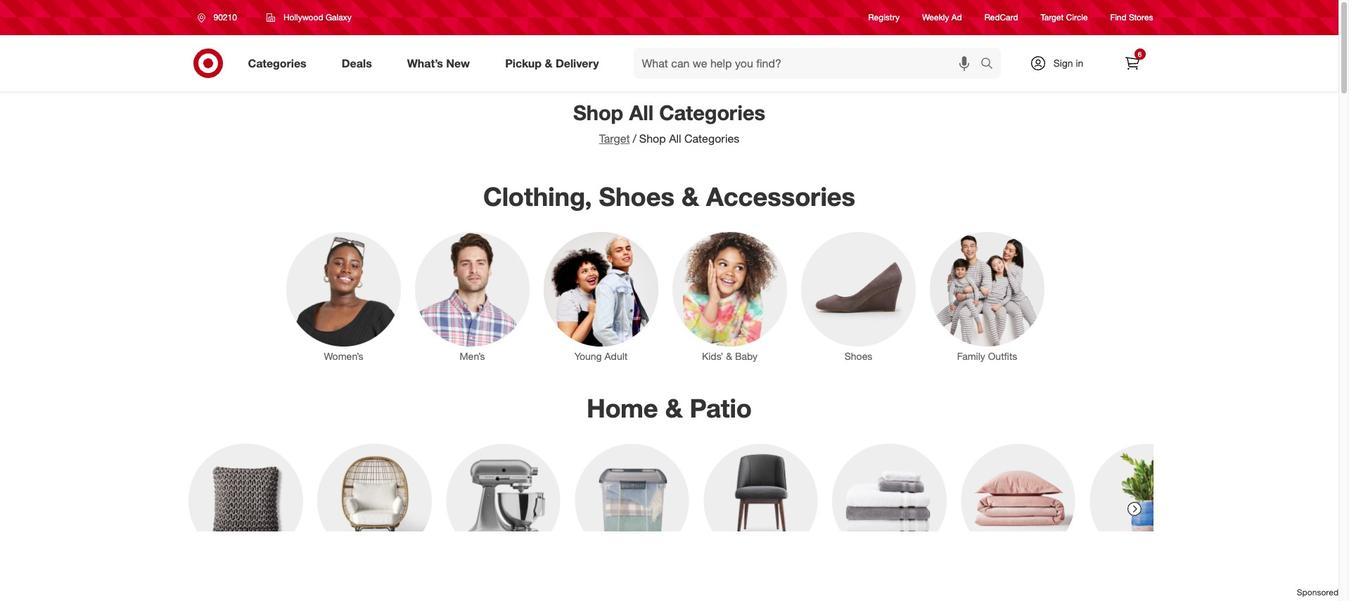 Task type: locate. For each thing, give the bounding box(es) containing it.
all right /
[[669, 132, 681, 146]]

furniture image
[[703, 444, 818, 559]]

women's image
[[286, 232, 401, 347]]

shoes down /
[[599, 181, 675, 213]]

1 horizontal spatial all
[[669, 132, 681, 146]]

what's new link
[[395, 48, 488, 79]]

deals
[[342, 56, 372, 70]]

sign in
[[1054, 57, 1084, 69]]

target left /
[[599, 132, 630, 146]]

find stores link
[[1111, 12, 1153, 24]]

find stores
[[1111, 12, 1153, 23]]

stores
[[1129, 12, 1153, 23]]

shoes
[[599, 181, 675, 213], [844, 351, 872, 363]]

family outfits image
[[930, 232, 1044, 347]]

in
[[1076, 57, 1084, 69]]

target
[[1041, 12, 1064, 23], [599, 132, 630, 146]]

kids'
[[702, 351, 723, 363]]

pickup
[[505, 56, 542, 70]]

0 vertical spatial target
[[1041, 12, 1064, 23]]

young adult
[[574, 351, 627, 363]]

shoes down shoes image
[[844, 351, 872, 363]]

0 vertical spatial all
[[629, 100, 654, 125]]

6
[[1138, 50, 1142, 58]]

& inside pickup & delivery link
[[545, 56, 553, 70]]

home image
[[188, 444, 303, 559]]

categories
[[248, 56, 307, 70], [659, 100, 765, 125], [685, 132, 740, 146]]

all
[[629, 100, 654, 125], [669, 132, 681, 146]]

storage & organization image
[[574, 444, 689, 559]]

shop right /
[[639, 132, 666, 146]]

90210
[[214, 12, 237, 23]]

men's link
[[415, 232, 529, 364]]

0 horizontal spatial shoes
[[599, 181, 675, 213]]

&
[[545, 56, 553, 70], [682, 181, 699, 213], [726, 351, 732, 363], [665, 392, 683, 424]]

target left circle
[[1041, 12, 1064, 23]]

1 horizontal spatial shop
[[639, 132, 666, 146]]

shop up target link
[[573, 100, 624, 125]]

clothing,
[[483, 181, 592, 213]]

& for baby
[[726, 351, 732, 363]]

kids' & baby
[[702, 351, 757, 363]]

kitchen & dining image
[[446, 444, 560, 559]]

sign
[[1054, 57, 1073, 69]]

shop all categories target / shop all categories
[[573, 100, 765, 146]]

registry link
[[868, 12, 900, 24]]

all up /
[[629, 100, 654, 125]]

target circle link
[[1041, 12, 1088, 24]]

& inside kids' & baby 'link'
[[726, 351, 732, 363]]

home
[[587, 392, 658, 424]]

family outfits link
[[930, 232, 1044, 364]]

young adult image
[[543, 232, 658, 347]]

circle
[[1066, 12, 1088, 23]]

0 vertical spatial shop
[[573, 100, 624, 125]]

search
[[974, 57, 1008, 71]]

1 vertical spatial target
[[599, 132, 630, 146]]

women's
[[324, 351, 363, 363]]

delivery
[[556, 56, 599, 70]]

shop
[[573, 100, 624, 125], [639, 132, 666, 146]]

redcard
[[985, 12, 1018, 23]]

pickup & delivery link
[[493, 48, 617, 79]]

1 horizontal spatial shoes
[[844, 351, 872, 363]]

bedding image
[[961, 444, 1075, 559]]

0 horizontal spatial target
[[599, 132, 630, 146]]

adult
[[604, 351, 627, 363]]

young adult link
[[543, 232, 658, 364]]

baby
[[735, 351, 757, 363]]

0 horizontal spatial shop
[[573, 100, 624, 125]]



Task type: vqa. For each thing, say whether or not it's contained in the screenshot.
the bottom Plan
no



Task type: describe. For each thing, give the bounding box(es) containing it.
1 vertical spatial categories
[[659, 100, 765, 125]]

0 vertical spatial shoes
[[599, 181, 675, 213]]

clothing, shoes & accessories
[[483, 181, 855, 213]]

weekly ad link
[[922, 12, 962, 24]]

family
[[957, 351, 985, 363]]

kids' & baby image
[[672, 232, 787, 347]]

target inside 'shop all categories target / shop all categories'
[[599, 132, 630, 146]]

6 link
[[1117, 48, 1148, 79]]

1 vertical spatial all
[[669, 132, 681, 146]]

what's new
[[407, 56, 470, 70]]

home & patio
[[587, 392, 752, 424]]

registry
[[868, 12, 900, 23]]

women's link
[[286, 232, 401, 364]]

sponsored
[[1297, 587, 1339, 598]]

& for patio
[[665, 392, 683, 424]]

shoes image
[[801, 232, 916, 347]]

ad
[[952, 12, 962, 23]]

outdoor living & garden image
[[317, 444, 432, 559]]

hollywood galaxy
[[283, 12, 352, 23]]

new
[[446, 56, 470, 70]]

target link
[[599, 132, 630, 146]]

redcard link
[[985, 12, 1018, 24]]

what's
[[407, 56, 443, 70]]

galaxy
[[326, 12, 352, 23]]

0 vertical spatial categories
[[248, 56, 307, 70]]

family outfits
[[957, 351, 1017, 363]]

hollywood
[[283, 12, 323, 23]]

outfits
[[988, 351, 1017, 363]]

men's
[[459, 351, 485, 363]]

90210 button
[[188, 5, 252, 30]]

categories link
[[236, 48, 324, 79]]

patio
[[690, 392, 752, 424]]

young
[[574, 351, 602, 363]]

weekly ad
[[922, 12, 962, 23]]

sign in link
[[1018, 48, 1106, 79]]

1 vertical spatial shoes
[[844, 351, 872, 363]]

& for delivery
[[545, 56, 553, 70]]

hollywood galaxy button
[[257, 5, 361, 30]]

kids' & baby link
[[672, 232, 787, 364]]

0 horizontal spatial all
[[629, 100, 654, 125]]

1 horizontal spatial target
[[1041, 12, 1064, 23]]

men's image
[[415, 232, 529, 347]]

accessories
[[706, 181, 855, 213]]

find
[[1111, 12, 1127, 23]]

bath image
[[832, 444, 947, 559]]

/
[[633, 132, 637, 146]]

target circle
[[1041, 12, 1088, 23]]

home decor image
[[1089, 444, 1204, 559]]

1 vertical spatial shop
[[639, 132, 666, 146]]

shoes link
[[801, 232, 916, 364]]

2 vertical spatial categories
[[685, 132, 740, 146]]

weekly
[[922, 12, 949, 23]]

pickup & delivery
[[505, 56, 599, 70]]

deals link
[[330, 48, 390, 79]]

search button
[[974, 48, 1008, 82]]

What can we help you find? suggestions appear below search field
[[634, 48, 984, 79]]



